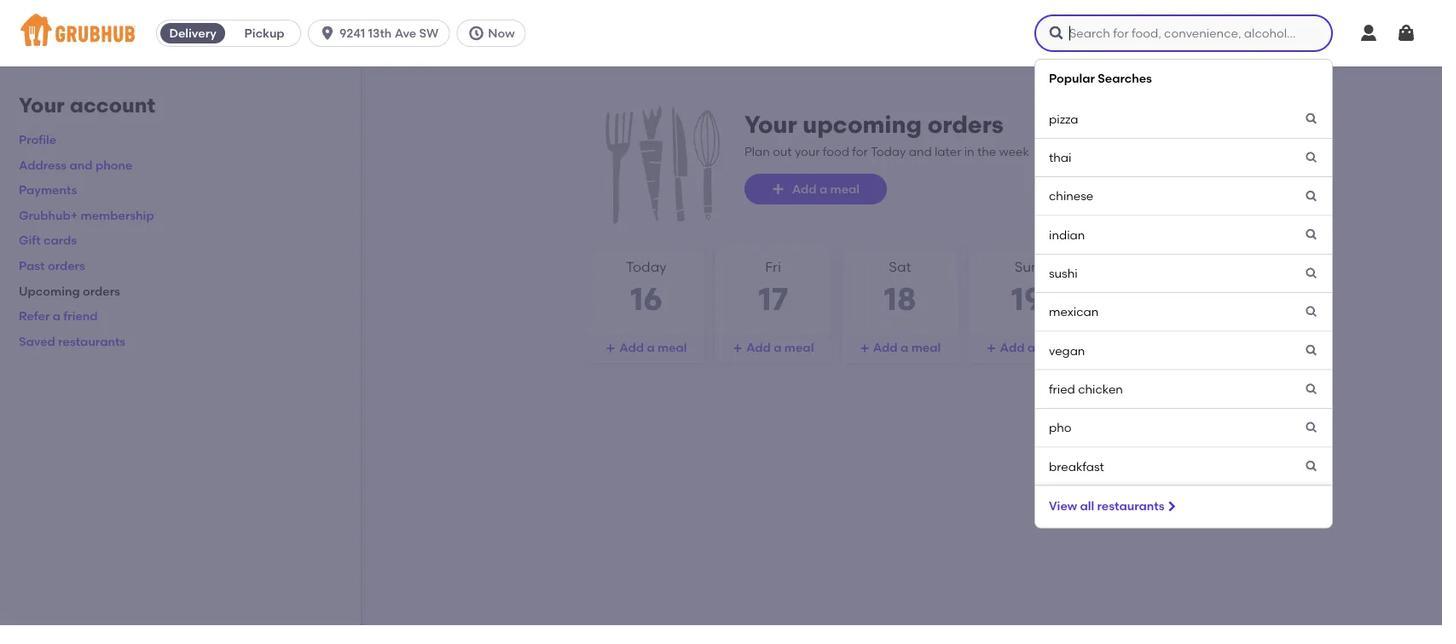 Task type: describe. For each thing, give the bounding box(es) containing it.
orders inside your upcoming orders plan out your food for today and later in the week
[[928, 110, 1004, 139]]

add a meal down the food
[[792, 182, 860, 196]]

Search for food, convenience, alcohol... search field
[[1034, 14, 1333, 52]]

svg image inside now button
[[468, 25, 485, 42]]

orders for past orders
[[48, 259, 85, 273]]

meal for 16
[[658, 341, 687, 355]]

breakfast
[[1049, 459, 1104, 474]]

refer a friend
[[19, 309, 98, 324]]

gift
[[19, 233, 41, 248]]

pickup
[[244, 26, 284, 41]]

sun 19
[[1011, 259, 1043, 319]]

profile link
[[19, 132, 56, 147]]

cards
[[44, 233, 77, 248]]

sat 18
[[884, 259, 916, 319]]

indian
[[1049, 228, 1085, 242]]

popular searches
[[1049, 71, 1152, 85]]

refer
[[19, 309, 50, 324]]

saved restaurants
[[19, 334, 126, 349]]

a for 18
[[901, 341, 908, 355]]

add a meal for 19
[[1000, 341, 1068, 355]]

today inside your upcoming orders plan out your food for today and later in the week
[[871, 144, 906, 159]]

membership
[[81, 208, 154, 223]]

your for account
[[19, 93, 65, 118]]

your
[[795, 144, 820, 159]]

meal down the food
[[830, 182, 860, 196]]

fri 17
[[758, 259, 788, 319]]

0 horizontal spatial and
[[70, 158, 93, 172]]

meal for 19
[[1038, 341, 1068, 355]]

today 16
[[626, 259, 667, 319]]

meal for 17
[[784, 341, 814, 355]]

chicken
[[1078, 382, 1123, 397]]

sw
[[419, 26, 439, 41]]

upcoming
[[19, 284, 80, 298]]

svg image inside "9241 13th ave sw" button
[[319, 25, 336, 42]]

add for 17
[[746, 341, 771, 355]]

phone
[[95, 158, 132, 172]]

upcoming orders
[[19, 284, 120, 298]]

out
[[773, 144, 792, 159]]

popular
[[1049, 71, 1095, 85]]

add a meal for 16
[[619, 341, 687, 355]]

add a meal button for 19
[[969, 333, 1085, 363]]

payments link
[[19, 183, 77, 197]]

add a meal button for 17
[[715, 333, 831, 363]]

friend
[[63, 309, 98, 324]]

now button
[[456, 20, 533, 47]]

upcoming orders link
[[19, 284, 120, 298]]

past
[[19, 259, 45, 273]]

pizza
[[1049, 112, 1078, 126]]

food
[[823, 144, 849, 159]]

thai
[[1049, 150, 1071, 165]]

and inside your upcoming orders plan out your food for today and later in the week
[[909, 144, 932, 159]]

profile
[[19, 132, 56, 147]]

meal for 18
[[911, 341, 941, 355]]

view
[[1049, 499, 1077, 513]]

view all restaurants
[[1049, 499, 1164, 513]]

searches
[[1098, 71, 1152, 85]]

past orders link
[[19, 259, 85, 273]]

gift cards
[[19, 233, 77, 248]]

grubhub+
[[19, 208, 78, 223]]

1 list box from the left
[[0, 59, 1442, 627]]

ave
[[395, 26, 416, 41]]

9241 13th ave sw
[[339, 26, 439, 41]]

for
[[852, 144, 868, 159]]

saved restaurants link
[[19, 334, 126, 349]]

chinese
[[1049, 189, 1093, 204]]

your upcoming orders plan out your food for today and later in the week
[[744, 110, 1029, 159]]

grubhub+ membership
[[19, 208, 154, 223]]

saved
[[19, 334, 55, 349]]

the
[[977, 144, 996, 159]]

address and phone link
[[19, 158, 132, 172]]

add a meal for 17
[[746, 341, 814, 355]]



Task type: locate. For each thing, give the bounding box(es) containing it.
add a meal down the 18
[[873, 341, 941, 355]]

your inside your upcoming orders plan out your food for today and later in the week
[[744, 110, 797, 139]]

a
[[819, 182, 827, 196], [53, 309, 61, 324], [647, 341, 655, 355], [774, 341, 782, 355], [901, 341, 908, 355], [1027, 341, 1035, 355]]

0 vertical spatial orders
[[928, 110, 1004, 139]]

pickup button
[[229, 20, 300, 47]]

16
[[630, 281, 662, 319]]

orders up "upcoming orders"
[[48, 259, 85, 273]]

and
[[909, 144, 932, 159], [70, 158, 93, 172]]

address
[[19, 158, 67, 172]]

20
[[1135, 281, 1173, 319]]

13th
[[368, 26, 392, 41]]

account
[[70, 93, 155, 118]]

restaurants inside main navigation navigation
[[1097, 499, 1164, 513]]

9241
[[339, 26, 365, 41]]

add a meal down 16
[[619, 341, 687, 355]]

add down the 18
[[873, 341, 898, 355]]

orders up friend
[[83, 284, 120, 298]]

a for 17
[[774, 341, 782, 355]]

a for 19
[[1027, 341, 1035, 355]]

and left later at the top of the page
[[909, 144, 932, 159]]

add a meal button down the 18
[[842, 333, 958, 363]]

add a meal
[[792, 182, 860, 196], [619, 341, 687, 355], [746, 341, 814, 355], [873, 341, 941, 355], [1000, 341, 1068, 355]]

main navigation navigation
[[0, 0, 1442, 627]]

a down the food
[[819, 182, 827, 196]]

your up profile link
[[19, 93, 65, 118]]

add a meal for 18
[[873, 341, 941, 355]]

past orders
[[19, 259, 85, 273]]

meal down 16
[[658, 341, 687, 355]]

grubhub+ membership link
[[19, 208, 154, 223]]

and left "phone"
[[70, 158, 93, 172]]

add a meal button
[[744, 174, 887, 205], [588, 333, 704, 363], [715, 333, 831, 363], [842, 333, 958, 363], [969, 333, 1085, 363]]

delivery button
[[157, 20, 229, 47]]

19
[[1011, 281, 1043, 319]]

restaurants right all
[[1097, 499, 1164, 513]]

meal down mexican
[[1038, 341, 1068, 355]]

add for 16
[[619, 341, 644, 355]]

a left vegan
[[1027, 341, 1035, 355]]

0 horizontal spatial your
[[19, 93, 65, 118]]

17
[[758, 281, 788, 319]]

add a meal button for 18
[[842, 333, 958, 363]]

now
[[488, 26, 515, 41]]

add down 17
[[746, 341, 771, 355]]

9241 13th ave sw button
[[308, 20, 456, 47]]

add down your
[[792, 182, 817, 196]]

sushi
[[1049, 266, 1078, 281]]

2 list box from the left
[[1034, 59, 1333, 529]]

1 horizontal spatial your
[[744, 110, 797, 139]]

add a meal button down 17
[[715, 333, 831, 363]]

add for 18
[[873, 341, 898, 355]]

add for 19
[[1000, 341, 1025, 355]]

1 vertical spatial orders
[[48, 259, 85, 273]]

today
[[871, 144, 906, 159], [626, 259, 667, 275]]

add down 16
[[619, 341, 644, 355]]

fried chicken
[[1049, 382, 1123, 397]]

your up the out
[[744, 110, 797, 139]]

list box inside main navigation navigation
[[1034, 59, 1333, 529]]

1 vertical spatial today
[[626, 259, 667, 275]]

your
[[19, 93, 65, 118], [744, 110, 797, 139]]

vegan
[[1049, 344, 1085, 358]]

list box
[[0, 59, 1442, 627], [1034, 59, 1333, 529]]

week
[[999, 144, 1029, 159]]

delivery
[[169, 26, 216, 41]]

plan
[[744, 144, 770, 159]]

orders up in
[[928, 110, 1004, 139]]

1 horizontal spatial restaurants
[[1097, 499, 1164, 513]]

0 horizontal spatial today
[[626, 259, 667, 275]]

add down 19
[[1000, 341, 1025, 355]]

today up 16
[[626, 259, 667, 275]]

1 vertical spatial restaurants
[[1097, 499, 1164, 513]]

a for 16
[[647, 341, 655, 355]]

orders
[[928, 110, 1004, 139], [48, 259, 85, 273], [83, 284, 120, 298]]

gift cards link
[[19, 233, 77, 248]]

sat
[[889, 259, 911, 275]]

your for upcoming
[[744, 110, 797, 139]]

meal down 17
[[784, 341, 814, 355]]

fri
[[765, 259, 781, 275]]

0 vertical spatial restaurants
[[58, 334, 126, 349]]

1 horizontal spatial today
[[871, 144, 906, 159]]

add
[[792, 182, 817, 196], [619, 341, 644, 355], [746, 341, 771, 355], [873, 341, 898, 355], [1000, 341, 1025, 355]]

0 vertical spatial today
[[871, 144, 906, 159]]

pho
[[1049, 421, 1071, 435]]

refer a friend link
[[19, 309, 98, 324]]

meal down the 18
[[911, 341, 941, 355]]

a down 16
[[647, 341, 655, 355]]

add a meal button down 16
[[588, 333, 704, 363]]

0 horizontal spatial restaurants
[[58, 334, 126, 349]]

svg image
[[1358, 23, 1379, 43], [1396, 23, 1416, 43], [319, 25, 336, 42], [1305, 112, 1318, 126], [1305, 151, 1318, 165], [1305, 190, 1318, 203], [1305, 228, 1318, 242], [606, 344, 616, 354], [733, 344, 743, 354], [859, 344, 870, 354], [986, 344, 997, 354], [1305, 383, 1318, 396]]

today right the for
[[871, 144, 906, 159]]

payments
[[19, 183, 77, 197]]

your account
[[19, 93, 155, 118]]

add a meal button down your
[[744, 174, 887, 205]]

all
[[1080, 499, 1094, 513]]

add a meal button for 16
[[588, 333, 704, 363]]

meal
[[830, 182, 860, 196], [658, 341, 687, 355], [784, 341, 814, 355], [911, 341, 941, 355], [1038, 341, 1068, 355]]

2 vertical spatial orders
[[83, 284, 120, 298]]

add a meal button down 19
[[969, 333, 1085, 363]]

1 horizontal spatial and
[[909, 144, 932, 159]]

fried
[[1049, 382, 1075, 397]]

20 button
[[1095, 246, 1213, 364]]

in
[[964, 144, 974, 159]]

mexican
[[1049, 305, 1099, 319]]

upcoming
[[803, 110, 922, 139]]

a down 17
[[774, 341, 782, 355]]

18
[[884, 281, 916, 319]]

restaurants down friend
[[58, 334, 126, 349]]

later
[[935, 144, 961, 159]]

restaurants
[[58, 334, 126, 349], [1097, 499, 1164, 513]]

a down the 18
[[901, 341, 908, 355]]

orders for upcoming orders
[[83, 284, 120, 298]]

add a meal down 17
[[746, 341, 814, 355]]

svg image
[[468, 25, 485, 42], [1048, 25, 1065, 42], [772, 183, 785, 196], [1305, 267, 1318, 280], [1305, 305, 1318, 319], [1305, 344, 1318, 358], [1305, 421, 1318, 435], [1305, 460, 1318, 474], [1164, 500, 1178, 514]]

address and phone
[[19, 158, 132, 172]]

a right refer
[[53, 309, 61, 324]]

sun
[[1015, 259, 1039, 275]]

add a meal down 19
[[1000, 341, 1068, 355]]



Task type: vqa. For each thing, say whether or not it's contained in the screenshot.


